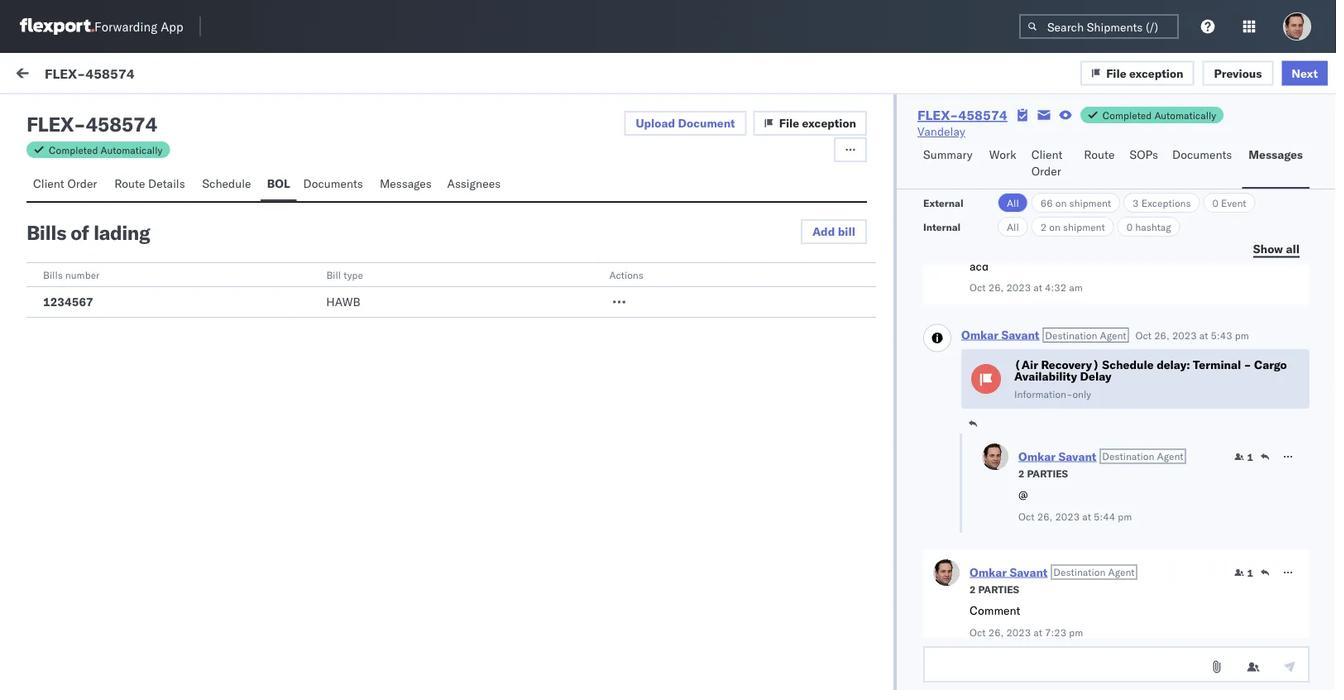 Task type: vqa. For each thing, say whether or not it's contained in the screenshot.
Messages button to the left
yes



Task type: locate. For each thing, give the bounding box(es) containing it.
client order button
[[1025, 140, 1078, 189], [26, 169, 108, 201]]

route inside button
[[114, 176, 145, 191]]

shipment down 66 on shipment
[[1063, 221, 1105, 233]]

flex-
[[45, 65, 85, 81], [918, 107, 958, 123], [1032, 192, 1066, 207], [1032, 267, 1066, 281], [1032, 341, 1066, 356], [1032, 523, 1066, 538], [1032, 631, 1066, 645]]

1 all button from the top
[[998, 193, 1028, 213]]

at inside @ oct 26, 2023 at 5:44 pm
[[1083, 510, 1091, 523]]

completed automatically up sops
[[1103, 109, 1217, 121]]

1 horizontal spatial 2
[[1019, 467, 1025, 480]]

omkar savant button for comment
[[970, 565, 1048, 579]]

2 horizontal spatial 2
[[1041, 221, 1047, 233]]

0 vertical spatial all
[[1007, 197, 1019, 209]]

0 horizontal spatial work
[[47, 64, 90, 86]]

1 horizontal spatial messages button
[[1242, 140, 1310, 189]]

add bill button
[[801, 219, 867, 244]]

client order button up 66
[[1025, 140, 1078, 189]]

messages button left assignees
[[373, 169, 441, 201]]

work for related
[[1069, 144, 1091, 156]]

0 vertical spatial schedule
[[202, 176, 251, 191]]

0 vertical spatial 2 parties button
[[1019, 465, 1068, 480]]

file exception up category
[[779, 116, 856, 130]]

all button
[[998, 193, 1028, 213], [998, 217, 1028, 237]]

2 down 66
[[1041, 221, 1047, 233]]

client order button up latent
[[26, 169, 108, 201]]

2
[[1041, 221, 1047, 233], [1019, 467, 1025, 480], [970, 583, 976, 595]]

omkar savant button up the comment
[[970, 565, 1048, 579]]

0 vertical spatial work
[[160, 68, 188, 82]]

app
[[161, 19, 183, 34]]

1 horizontal spatial documents
[[1173, 147, 1232, 162]]

1 vertical spatial omkar savant
[[80, 254, 154, 268]]

omkar savant down lading
[[80, 254, 154, 268]]

1 vertical spatial documents
[[303, 176, 363, 191]]

2 all button from the top
[[998, 217, 1028, 237]]

omkar savant
[[80, 179, 154, 194], [80, 254, 154, 268]]

4 resize handle column header from the left
[[1294, 138, 1314, 690]]

0 horizontal spatial pm
[[1069, 626, 1083, 638]]

at
[[1034, 281, 1043, 294], [1200, 329, 1209, 341], [1083, 510, 1091, 523], [1034, 626, 1043, 638]]

on right 66
[[1056, 197, 1067, 209]]

5:44
[[1094, 510, 1116, 523]]

resize handle column header for message
[[425, 138, 445, 690]]

test.
[[145, 208, 169, 222]]

work
[[47, 64, 90, 86], [1069, 144, 1091, 156]]

edt
[[579, 192, 600, 207]]

automatically
[[1155, 109, 1217, 121], [101, 144, 162, 156]]

1 vertical spatial 1 button
[[1235, 566, 1254, 579]]

1 omkar savant from the top
[[80, 179, 154, 194]]

0 vertical spatial file exception
[[1106, 66, 1184, 80]]

parties up the comment
[[978, 583, 1020, 595]]

next
[[1292, 66, 1318, 80]]

filing
[[75, 282, 101, 297]]

file exception button
[[1081, 61, 1195, 85], [1081, 61, 1195, 85], [754, 111, 867, 136], [754, 111, 867, 136]]

destination
[[1045, 329, 1098, 341], [1103, 450, 1155, 462], [1054, 566, 1106, 578]]

type
[[343, 269, 363, 281]]

0 horizontal spatial messages
[[380, 176, 432, 191]]

1 all from the top
[[1007, 197, 1019, 209]]

omkar savant button up (air
[[962, 327, 1040, 342]]

omkar savant destination agent up (air
[[962, 327, 1127, 342]]

0 horizontal spatial 0
[[1127, 221, 1133, 233]]

1 vertical spatial exception
[[802, 116, 856, 130]]

savant down '2271801'
[[1059, 449, 1097, 463]]

oct for acd
[[970, 281, 986, 294]]

26, inside @ oct 26, 2023 at 5:44 pm
[[1037, 510, 1053, 523]]

only
[[1073, 388, 1092, 400]]

2271801
[[1066, 424, 1117, 439]]

2 vertical spatial pm
[[1069, 626, 1083, 638]]

completed up item/shipment
[[1103, 109, 1152, 121]]

parties for @
[[1027, 467, 1068, 480]]

0 vertical spatial flex-458574
[[45, 65, 135, 81]]

documents up 0 event
[[1173, 147, 1232, 162]]

2 (0) from the left
[[155, 105, 176, 120]]

file exception down search shipments (/) "text field"
[[1106, 66, 1184, 80]]

1 horizontal spatial client order
[[1032, 147, 1063, 178]]

client
[[1032, 147, 1063, 162], [33, 176, 64, 191]]

destination for comment
[[1054, 566, 1106, 578]]

bills up i at the left of the page
[[43, 269, 63, 281]]

pm
[[558, 192, 576, 207]]

(0) inside external (0) button
[[73, 105, 95, 120]]

1 vertical spatial all
[[1007, 221, 1019, 233]]

import work
[[123, 68, 188, 82]]

(0) inside internal (0) button
[[155, 105, 176, 120]]

work up 'external (0)'
[[47, 64, 90, 86]]

2 resize handle column header from the left
[[715, 138, 734, 690]]

2023 inside comment oct 26, 2023 at 7:23 pm
[[1007, 626, 1031, 638]]

1 button
[[1235, 450, 1254, 463], [1235, 566, 1254, 579]]

resize handle column header
[[425, 138, 445, 690], [715, 138, 734, 690], [1004, 138, 1024, 690], [1294, 138, 1314, 690]]

1 horizontal spatial client order button
[[1025, 140, 1078, 189]]

1 horizontal spatial file
[[1106, 66, 1127, 80]]

on
[[1056, 197, 1067, 209], [1049, 221, 1061, 233]]

omkar down acd on the right top of page
[[962, 327, 999, 342]]

flexport. image
[[20, 18, 94, 35]]

internal down the "import"
[[111, 105, 152, 120]]

26, left 5:44
[[1037, 510, 1053, 523]]

parties
[[1027, 467, 1068, 480], [978, 583, 1020, 595]]

2023
[[1007, 281, 1031, 294], [1172, 329, 1197, 341], [1055, 510, 1080, 523], [1007, 626, 1031, 638]]

documents button right bol
[[297, 169, 373, 201]]

2 up "@"
[[1019, 467, 1025, 480]]

0 vertical spatial route
[[1084, 147, 1115, 162]]

1 horizontal spatial parties
[[1027, 467, 1068, 480]]

agent down '(air recovery) schedule delay: terminal - cargo availability delay information-only'
[[1157, 450, 1184, 462]]

0 horizontal spatial am
[[56, 282, 72, 297]]

2 for comment
[[970, 583, 976, 595]]

at left 7:23
[[1034, 626, 1043, 638]]

omkar savant destination agent up comment oct 26, 2023 at 7:23 pm
[[970, 565, 1135, 579]]

savant up test.
[[118, 179, 154, 194]]

2023 up delay:
[[1172, 329, 1197, 341]]

shipment up 2 on shipment
[[1070, 197, 1111, 209]]

completed
[[1103, 109, 1152, 121], [49, 144, 98, 156]]

schedule inside '(air recovery) schedule delay: terminal - cargo availability delay information-only'
[[1102, 357, 1154, 372]]

0 vertical spatial 1
[[1248, 451, 1254, 463]]

at for comment
[[1034, 626, 1043, 638]]

3 resize handle column header from the left
[[1004, 138, 1024, 690]]

agent for @
[[1157, 450, 1184, 462]]

0 vertical spatial destination
[[1045, 329, 1098, 341]]

oct down "@"
[[1019, 510, 1035, 523]]

Search Shipments (/) text field
[[1019, 14, 1179, 39]]

2 up the comment
[[970, 583, 976, 595]]

1
[[1248, 451, 1254, 463], [1248, 566, 1254, 579]]

2 1 button from the top
[[1235, 566, 1254, 579]]

external down the "summary" button
[[924, 197, 964, 209]]

1 vertical spatial work
[[990, 147, 1017, 162]]

1 vertical spatial omkar savant button
[[1019, 449, 1097, 463]]

resize handle column header for related work item/shipment
[[1294, 138, 1314, 690]]

1 horizontal spatial (0)
[[155, 105, 176, 120]]

26, down the comment
[[989, 626, 1004, 638]]

bills left "of" at the top left of the page
[[26, 220, 66, 245]]

1 vertical spatial file
[[779, 116, 800, 130]]

26, for acd
[[989, 281, 1004, 294]]

0 horizontal spatial exception
[[802, 116, 856, 130]]

messages for rightmost messages button
[[1249, 147, 1303, 162]]

oct down assignees
[[452, 192, 471, 207]]

order
[[1032, 164, 1061, 178], [67, 176, 97, 191]]

schedule
[[202, 176, 251, 191], [1102, 357, 1154, 372]]

category
[[743, 144, 783, 156]]

0 horizontal spatial order
[[67, 176, 97, 191]]

automatically up sops
[[1155, 109, 1217, 121]]

client right work button
[[1032, 147, 1063, 162]]

0 horizontal spatial completed
[[49, 144, 98, 156]]

work right the "import"
[[160, 68, 188, 82]]

import work button
[[116, 53, 194, 98]]

on for 2
[[1049, 221, 1061, 233]]

0 left hashtag at top
[[1127, 221, 1133, 233]]

0 horizontal spatial documents
[[303, 176, 363, 191]]

oct 26, 2023, 7:22 pm edt
[[452, 192, 600, 207]]

(0) for internal (0)
[[155, 105, 176, 120]]

2 vertical spatial 2
[[970, 583, 976, 595]]

2023 down the comment
[[1007, 626, 1031, 638]]

0 vertical spatial automatically
[[1155, 109, 1217, 121]]

0 horizontal spatial schedule
[[202, 176, 251, 191]]

1 vertical spatial 2
[[1019, 467, 1025, 480]]

messages button
[[1242, 140, 1310, 189], [373, 169, 441, 201]]

message right 'import work'
[[201, 68, 249, 82]]

1 vertical spatial omkar savant destination agent
[[1019, 449, 1184, 463]]

internal inside internal (0) button
[[111, 105, 152, 120]]

comment
[[970, 603, 1021, 618]]

show
[[1254, 241, 1283, 256]]

report
[[195, 282, 227, 297]]

oct inside @ oct 26, 2023 at 5:44 pm
[[1019, 510, 1035, 523]]

26, for @
[[1037, 510, 1053, 523]]

0 vertical spatial omkar savant destination agent
[[962, 327, 1127, 342]]

2 vertical spatial destination
[[1054, 566, 1106, 578]]

savant down lading
[[118, 254, 154, 268]]

pm right 5:44
[[1118, 510, 1132, 523]]

messages button up the event
[[1242, 140, 1310, 189]]

0 for 0 hashtag
[[1127, 221, 1133, 233]]

documents button up 0 event
[[1166, 140, 1242, 189]]

(0) down import work button
[[155, 105, 176, 120]]

omkar savant destination agent
[[962, 327, 1127, 342], [1019, 449, 1184, 463], [970, 565, 1135, 579]]

oct
[[452, 192, 471, 207], [970, 281, 986, 294], [1136, 329, 1152, 341], [1019, 510, 1035, 523], [970, 626, 986, 638]]

@
[[1019, 487, 1028, 502]]

actions
[[609, 269, 644, 281]]

agent up 'delay'
[[1100, 329, 1127, 341]]

0 vertical spatial shipment
[[1070, 197, 1111, 209]]

terminal
[[1193, 357, 1242, 372]]

all
[[1007, 197, 1019, 209], [1007, 221, 1019, 233]]

26, inside comment oct 26, 2023 at 7:23 pm
[[989, 626, 1004, 638]]

oct inside acd oct 26, 2023 at 4:32 am
[[970, 281, 986, 294]]

66 on shipment
[[1041, 197, 1111, 209]]

0 horizontal spatial external
[[26, 105, 70, 120]]

oct for comment
[[970, 626, 986, 638]]

0 vertical spatial flex- 458574
[[1032, 192, 1110, 207]]

1 vertical spatial completed automatically
[[49, 144, 162, 156]]

3
[[1133, 197, 1139, 209]]

route left sops
[[1084, 147, 1115, 162]]

2 vertical spatial agent
[[1108, 566, 1135, 578]]

0 vertical spatial bills
[[26, 220, 66, 245]]

0 vertical spatial omkar savant
[[80, 179, 154, 194]]

my
[[17, 64, 43, 86]]

1 vertical spatial work
[[1069, 144, 1091, 156]]

all for 66
[[1007, 197, 1019, 209]]

1 vertical spatial automatically
[[101, 144, 162, 156]]

1 vertical spatial 2 parties button
[[970, 581, 1020, 596]]

1 horizontal spatial messages
[[1249, 147, 1303, 162]]

at left 5:44
[[1083, 510, 1091, 523]]

oct down the comment
[[970, 626, 986, 638]]

omkar up number
[[80, 254, 115, 268]]

am right 4:32
[[1069, 281, 1083, 294]]

agent for comment
[[1108, 566, 1135, 578]]

1 vertical spatial 0
[[1127, 221, 1133, 233]]

2 vertical spatial omkar savant button
[[970, 565, 1048, 579]]

1 1 button from the top
[[1235, 450, 1254, 463]]

2 parties button
[[1019, 465, 1068, 480], [970, 581, 1020, 596]]

1 (0) from the left
[[73, 105, 95, 120]]

completed automatically
[[1103, 109, 1217, 121], [49, 144, 162, 156]]

client order up 66
[[1032, 147, 1063, 178]]

1 resize handle column header from the left
[[425, 138, 445, 690]]

0 horizontal spatial route
[[114, 176, 145, 191]]

am inside acd oct 26, 2023 at 4:32 am
[[1069, 281, 1083, 294]]

1 vertical spatial message
[[51, 144, 91, 156]]

am
[[1069, 281, 1083, 294], [56, 282, 72, 297]]

omkar savant up messaging
[[80, 179, 154, 194]]

messages for the leftmost messages button
[[380, 176, 432, 191]]

2 1 from the top
[[1248, 566, 1254, 579]]

2 parties up the comment
[[970, 583, 1020, 595]]

omkar savant button down '2271801'
[[1019, 449, 1097, 463]]

import
[[123, 68, 157, 82]]

pm inside @ oct 26, 2023 at 5:44 pm
[[1118, 510, 1132, 523]]

number
[[65, 269, 100, 281]]

1 1 from the top
[[1248, 451, 1254, 463]]

agent down 5:44
[[1108, 566, 1135, 578]]

1 vertical spatial external
[[924, 197, 964, 209]]

documents button
[[1166, 140, 1242, 189], [297, 169, 373, 201]]

omkar
[[80, 179, 115, 194], [80, 254, 115, 268], [962, 327, 999, 342], [1019, 449, 1056, 463], [970, 565, 1007, 579]]

all for 2
[[1007, 221, 1019, 233]]

1 vertical spatial agent
[[1157, 450, 1184, 462]]

2023 for comment
[[1007, 626, 1031, 638]]

0 vertical spatial messages
[[1249, 147, 1303, 162]]

0 horizontal spatial parties
[[978, 583, 1020, 595]]

client up latent
[[33, 176, 64, 191]]

2023 left 5:44
[[1055, 510, 1080, 523]]

26, down assignees
[[474, 192, 492, 207]]

1 horizontal spatial am
[[1069, 281, 1083, 294]]

route inside button
[[1084, 147, 1115, 162]]

oct inside comment oct 26, 2023 at 7:23 pm
[[970, 626, 986, 638]]

internal
[[111, 105, 152, 120], [924, 221, 961, 233]]

external for external
[[924, 197, 964, 209]]

all button left 66
[[998, 193, 1028, 213]]

1 vertical spatial shipment
[[1063, 221, 1105, 233]]

schedule button
[[196, 169, 261, 201]]

2023 inside @ oct 26, 2023 at 5:44 pm
[[1055, 510, 1080, 523]]

2 all from the top
[[1007, 221, 1019, 233]]

0 vertical spatial message
[[201, 68, 249, 82]]

1 vertical spatial schedule
[[1102, 357, 1154, 372]]

savant up (air
[[1002, 327, 1040, 342]]

parties up "@"
[[1027, 467, 1068, 480]]

0 horizontal spatial file
[[779, 116, 800, 130]]

2023 inside acd oct 26, 2023 at 4:32 am
[[1007, 281, 1031, 294]]

1 button for comment
[[1235, 566, 1254, 579]]

(0) down my work
[[73, 105, 95, 120]]

work right related
[[1069, 144, 1091, 156]]

1 horizontal spatial message
[[201, 68, 249, 82]]

0 vertical spatial 0
[[1213, 197, 1219, 209]]

schedule down 1366815
[[1102, 357, 1154, 372]]

external inside button
[[26, 105, 70, 120]]

route up messaging
[[114, 176, 145, 191]]

bill type
[[326, 269, 363, 281]]

omkar up the comment
[[970, 565, 1007, 579]]

flex-458574 down forwarding app link
[[45, 65, 135, 81]]

oct down acd on the right top of page
[[970, 281, 986, 294]]

1 vertical spatial 1
[[1248, 566, 1254, 579]]

latent messaging test.
[[50, 208, 169, 222]]

file down search shipments (/) "text field"
[[1106, 66, 1127, 80]]

0 vertical spatial parties
[[1027, 467, 1068, 480]]

latent
[[50, 208, 83, 222]]

upload document button
[[624, 111, 747, 136]]

agent
[[1100, 329, 1127, 341], [1157, 450, 1184, 462], [1108, 566, 1135, 578]]

2 parties button up "@"
[[1019, 465, 1068, 480]]

assignees button
[[441, 169, 510, 201]]

documents
[[1173, 147, 1232, 162], [303, 176, 363, 191]]

flex-458574
[[45, 65, 135, 81], [918, 107, 1008, 123]]

message down flex - 458574
[[51, 144, 91, 156]]

morale!
[[313, 282, 353, 297]]

0 horizontal spatial flex-458574
[[45, 65, 135, 81]]

1 horizontal spatial external
[[924, 197, 964, 209]]

1 horizontal spatial schedule
[[1102, 357, 1154, 372]]

1 vertical spatial all button
[[998, 217, 1028, 237]]

1 horizontal spatial documents button
[[1166, 140, 1242, 189]]

bills for bills of lading
[[26, 220, 66, 245]]

client order up latent
[[33, 176, 97, 191]]

2 vertical spatial omkar savant destination agent
[[970, 565, 1135, 579]]

omkar savant destination agent for comment
[[970, 565, 1135, 579]]

external (0) button
[[20, 98, 104, 130]]

omkar savant destination agent down '2271801'
[[1019, 449, 1184, 463]]

1 vertical spatial pm
[[1118, 510, 1132, 523]]

1 vertical spatial internal
[[924, 221, 961, 233]]

2 parties up "@"
[[1019, 467, 1068, 480]]

0 vertical spatial external
[[26, 105, 70, 120]]

document
[[678, 116, 735, 130]]

all left 66
[[1007, 197, 1019, 209]]

client order
[[1032, 147, 1063, 178], [33, 176, 97, 191]]

destination up recovery)
[[1045, 329, 1098, 341]]

file
[[1106, 66, 1127, 80], [779, 116, 800, 130]]

at left 4:32
[[1034, 281, 1043, 294]]

0 vertical spatial file
[[1106, 66, 1127, 80]]

documents right bol
[[303, 176, 363, 191]]

flex-458574 up vandelay
[[918, 107, 1008, 123]]

at inside acd oct 26, 2023 at 4:32 am
[[1034, 281, 1043, 294]]

0 horizontal spatial completed automatically
[[49, 144, 162, 156]]

file up category
[[779, 116, 800, 130]]

at inside comment oct 26, 2023 at 7:23 pm
[[1034, 626, 1043, 638]]

0 vertical spatial work
[[47, 64, 90, 86]]

pm inside comment oct 26, 2023 at 7:23 pm
[[1069, 626, 1083, 638]]

0 horizontal spatial internal
[[111, 105, 152, 120]]

1 horizontal spatial flex-458574
[[918, 107, 1008, 123]]

2 omkar savant from the top
[[80, 254, 154, 268]]

all button up acd oct 26, 2023 at 4:32 am
[[998, 217, 1028, 237]]

sops button
[[1123, 140, 1166, 189]]

summary
[[924, 147, 973, 162]]

automatically up route details
[[101, 144, 162, 156]]

work left related
[[990, 147, 1017, 162]]

all up acd oct 26, 2023 at 4:32 am
[[1007, 221, 1019, 233]]

pm right 7:23
[[1069, 626, 1083, 638]]

3 exceptions
[[1133, 197, 1191, 209]]

destination for @
[[1103, 450, 1155, 462]]

completed down flex - 458574
[[49, 144, 98, 156]]

completed automatically down flex - 458574
[[49, 144, 162, 156]]

26, inside acd oct 26, 2023 at 4:32 am
[[989, 281, 1004, 294]]

1 vertical spatial 2 parties
[[970, 583, 1020, 595]]

order up latent
[[67, 176, 97, 191]]

destination down 5:44
[[1054, 566, 1106, 578]]

1 vertical spatial messages
[[380, 176, 432, 191]]

None text field
[[924, 646, 1310, 683]]

forwarding app link
[[20, 18, 183, 35]]

add
[[813, 224, 835, 239]]

at for @
[[1083, 510, 1091, 523]]

am right i at the left of the page
[[56, 282, 72, 297]]

26, down acd on the right top of page
[[989, 281, 1004, 294]]

related work item/shipment
[[1033, 144, 1162, 156]]



Task type: describe. For each thing, give the bounding box(es) containing it.
1 flex- 458574 from the top
[[1032, 192, 1110, 207]]

assignees
[[447, 176, 501, 191]]

all
[[1286, 241, 1300, 256]]

1 horizontal spatial order
[[1032, 164, 1061, 178]]

0 for 0 event
[[1213, 197, 1219, 209]]

next button
[[1282, 61, 1328, 85]]

omkar up "@"
[[1019, 449, 1056, 463]]

route for route details
[[114, 176, 145, 191]]

route details
[[114, 176, 185, 191]]

bol
[[267, 176, 290, 191]]

upload document
[[636, 116, 735, 130]]

work inside import work button
[[160, 68, 188, 82]]

2 parties button for @
[[1019, 465, 1068, 480]]

1234567
[[43, 295, 93, 309]]

hawb
[[326, 295, 361, 309]]

shipment for 2 on shipment
[[1063, 221, 1105, 233]]

0 vertical spatial pm
[[1235, 329, 1249, 341]]

external for external (0)
[[26, 105, 70, 120]]

oct up '(air recovery) schedule delay: terminal - cargo availability delay information-only'
[[1136, 329, 1152, 341]]

0 vertical spatial agent
[[1100, 329, 1127, 341]]

flex- 1854269
[[1032, 267, 1117, 281]]

oct 26, 2023 at 5:43 pm
[[1136, 329, 1249, 341]]

availability
[[1015, 369, 1077, 384]]

0 vertical spatial completed
[[1103, 109, 1152, 121]]

2023 for @
[[1055, 510, 1080, 523]]

your
[[288, 282, 310, 297]]

1 for comment
[[1248, 566, 1254, 579]]

flex - 458574
[[26, 112, 157, 137]]

2 flex- 458574 from the top
[[1032, 523, 1110, 538]]

lading
[[93, 220, 150, 245]]

add bill
[[813, 224, 856, 239]]

item/shipment
[[1094, 144, 1162, 156]]

0 horizontal spatial messages button
[[373, 169, 441, 201]]

recovery)
[[1041, 357, 1100, 372]]

work inside work button
[[990, 147, 1017, 162]]

5:43
[[1211, 329, 1233, 341]]

26, up delay:
[[1155, 329, 1170, 341]]

to
[[230, 282, 240, 297]]

pm for @
[[1118, 510, 1132, 523]]

1 button for @
[[1235, 450, 1254, 463]]

0 vertical spatial completed automatically
[[1103, 109, 1217, 121]]

@ oct 26, 2023 at 5:44 pm
[[1019, 487, 1132, 523]]

0 vertical spatial omkar savant button
[[962, 327, 1040, 342]]

3 flex- 458574 from the top
[[1032, 631, 1110, 645]]

route button
[[1078, 140, 1123, 189]]

2 parties button for comment
[[970, 581, 1020, 596]]

flex-458574 link
[[918, 107, 1008, 123]]

a
[[104, 282, 111, 297]]

improve
[[243, 282, 285, 297]]

0 horizontal spatial message
[[51, 144, 91, 156]]

4:32
[[1045, 281, 1067, 294]]

0 horizontal spatial client order button
[[26, 169, 108, 201]]

delay
[[1080, 369, 1112, 384]]

2 for @
[[1019, 467, 1025, 480]]

7:22
[[530, 192, 555, 207]]

i
[[50, 282, 53, 297]]

vandelay link
[[918, 123, 966, 140]]

route details button
[[108, 169, 196, 201]]

1 vertical spatial completed
[[49, 144, 98, 156]]

resize handle column header for category
[[1004, 138, 1024, 690]]

internal (0) button
[[104, 98, 186, 130]]

route for route
[[1084, 147, 1115, 162]]

(air
[[1015, 357, 1038, 372]]

- inside '(air recovery) schedule delay: terminal - cargo availability delay information-only'
[[1244, 357, 1252, 372]]

of
[[71, 220, 89, 245]]

shipment for 66 on shipment
[[1070, 197, 1111, 209]]

(0) for external (0)
[[73, 105, 95, 120]]

1 vertical spatial client
[[33, 176, 64, 191]]

show all button
[[1244, 237, 1310, 261]]

on for 66
[[1056, 197, 1067, 209]]

7:23
[[1045, 626, 1067, 638]]

omkar up latent messaging test.
[[80, 179, 115, 194]]

(air recovery) schedule delay: terminal - cargo availability delay information-only
[[1015, 357, 1287, 400]]

previous
[[1214, 66, 1262, 80]]

2 parties for comment
[[970, 583, 1020, 595]]

0 horizontal spatial file exception
[[779, 116, 856, 130]]

messaging
[[86, 208, 142, 222]]

omkar savant for filing
[[80, 254, 154, 268]]

2 on shipment
[[1041, 221, 1105, 233]]

cargo
[[1254, 357, 1287, 372]]

0 vertical spatial documents
[[1173, 147, 1232, 162]]

0 horizontal spatial documents button
[[297, 169, 373, 201]]

message button
[[194, 53, 278, 98]]

bills for bills number
[[43, 269, 63, 281]]

1 for @
[[1248, 451, 1254, 463]]

2023 for acd
[[1007, 281, 1031, 294]]

forwarding app
[[94, 19, 183, 34]]

pm for comment
[[1069, 626, 1083, 638]]

0 vertical spatial client
[[1032, 147, 1063, 162]]

internal for internal
[[924, 221, 961, 233]]

omkar savant destination agent for @
[[1019, 449, 1184, 463]]

at for acd
[[1034, 281, 1043, 294]]

omkar savant for test.
[[80, 179, 154, 194]]

1 horizontal spatial file exception
[[1106, 66, 1184, 80]]

oct for @
[[1019, 510, 1035, 523]]

0 horizontal spatial client order
[[33, 176, 97, 191]]

vandelay
[[918, 124, 966, 139]]

omkar savant button for @
[[1019, 449, 1097, 463]]

at left 5:43
[[1200, 329, 1209, 341]]

savant up comment oct 26, 2023 at 7:23 pm
[[1010, 565, 1048, 579]]

internal for internal (0)
[[111, 105, 152, 120]]

schedule inside schedule button
[[202, 176, 251, 191]]

commendation
[[114, 282, 192, 297]]

hashtag
[[1136, 221, 1171, 233]]

sops
[[1130, 147, 1158, 162]]

parties for comment
[[978, 583, 1020, 595]]

related
[[1033, 144, 1067, 156]]

bol button
[[261, 169, 297, 201]]

1 vertical spatial flex-458574
[[918, 107, 1008, 123]]

work for my
[[47, 64, 90, 86]]

internal (0)
[[111, 105, 176, 120]]

comment oct 26, 2023 at 7:23 pm
[[970, 603, 1083, 638]]

0 vertical spatial exception
[[1130, 66, 1184, 80]]

2 parties for @
[[1019, 467, 1068, 480]]

bills number
[[43, 269, 100, 281]]

upload
[[636, 116, 675, 130]]

details
[[148, 176, 185, 191]]

my work
[[17, 64, 90, 86]]

all button for 2
[[998, 217, 1028, 237]]

bills of lading
[[26, 220, 150, 245]]

0 horizontal spatial automatically
[[101, 144, 162, 156]]

information-
[[1015, 388, 1073, 400]]

summary button
[[917, 140, 983, 189]]

all button for 66
[[998, 193, 1028, 213]]

bill
[[326, 269, 341, 281]]

external (0)
[[26, 105, 95, 120]]

1854269
[[1066, 267, 1117, 281]]

0 event
[[1213, 197, 1247, 209]]

acd
[[970, 259, 989, 273]]

exceptions
[[1142, 197, 1191, 209]]

66
[[1041, 197, 1053, 209]]

show all
[[1254, 241, 1300, 256]]

message inside "message" button
[[201, 68, 249, 82]]

delay:
[[1157, 357, 1190, 372]]

26, for comment
[[989, 626, 1004, 638]]

1366815
[[1066, 341, 1117, 356]]

forwarding
[[94, 19, 157, 34]]



